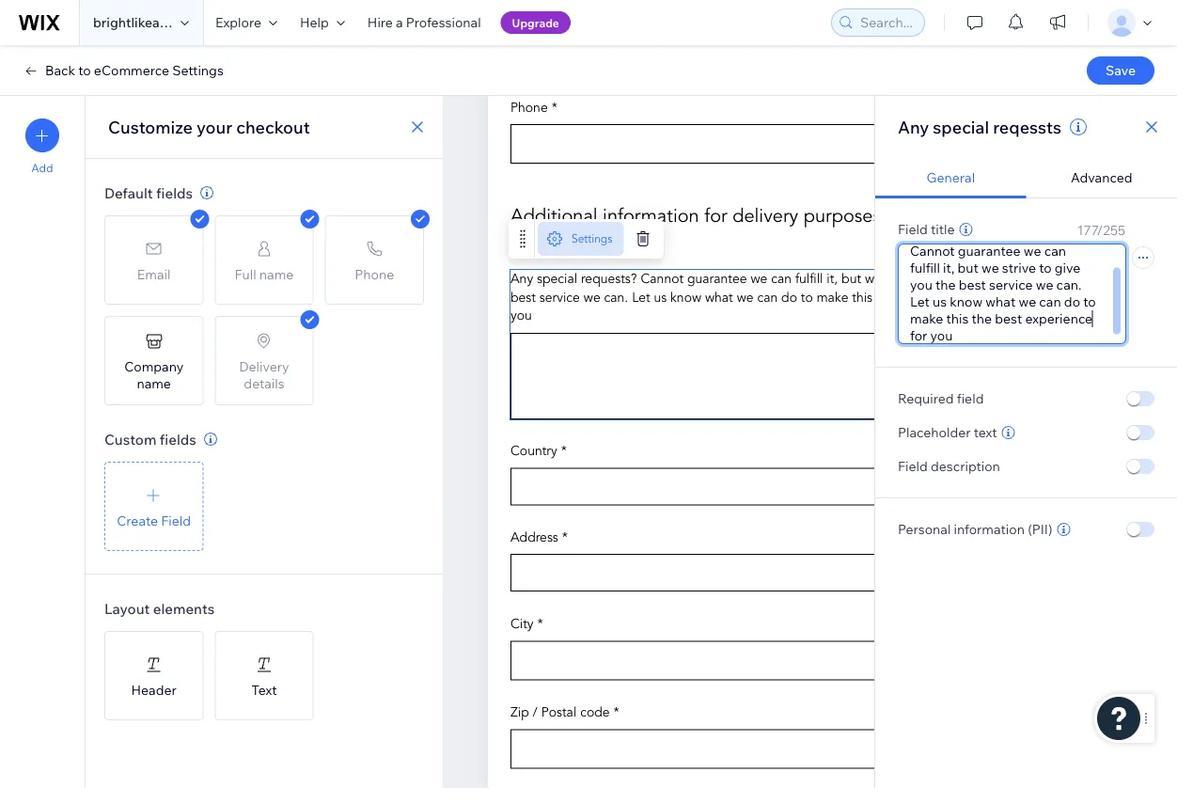 Task type: locate. For each thing, give the bounding box(es) containing it.
2 vertical spatial field
[[161, 512, 191, 529]]

1 vertical spatial settings
[[572, 232, 613, 246]]

checkout
[[236, 116, 310, 137]]

fields for custom fields
[[160, 430, 196, 448]]

fields right custom
[[160, 430, 196, 448]]

tab list
[[876, 158, 1178, 199]]

field left 'title'
[[898, 221, 928, 238]]

any
[[898, 116, 930, 137]]

field description
[[898, 458, 1001, 475]]

0 vertical spatial fields
[[156, 184, 193, 202]]

layout
[[104, 600, 150, 618]]

fields
[[156, 184, 193, 202], [160, 430, 196, 448]]

explore
[[215, 14, 261, 31]]

layout elements
[[104, 600, 215, 618]]

settings button
[[538, 222, 624, 256]]

settings
[[172, 62, 224, 79], [572, 232, 613, 246]]

save
[[1106, 62, 1137, 79]]

fields right 'default'
[[156, 184, 193, 202]]

any special reqessts
[[898, 116, 1062, 137]]

back to ecommerce settings
[[45, 62, 224, 79]]

0 vertical spatial settings
[[172, 62, 224, 79]]

/
[[1098, 222, 1104, 238]]

fields for default fields
[[156, 184, 193, 202]]

1 horizontal spatial settings
[[572, 232, 613, 246]]

brightlikeadiamond
[[93, 14, 215, 31]]

text
[[252, 682, 277, 698]]

177
[[1078, 222, 1098, 238]]

(pii)
[[1028, 521, 1053, 538]]

title
[[931, 221, 955, 238]]

hire a professional link
[[356, 0, 493, 45]]

field
[[898, 221, 928, 238], [898, 458, 928, 475], [161, 512, 191, 529]]

a
[[396, 14, 403, 31]]

0 vertical spatial field
[[898, 221, 928, 238]]

help
[[300, 14, 329, 31]]

upgrade
[[512, 16, 560, 30]]

your
[[197, 116, 232, 137]]

1 vertical spatial fields
[[160, 430, 196, 448]]

company
[[124, 358, 184, 374]]

field right create
[[161, 512, 191, 529]]

name
[[137, 375, 171, 391]]

help button
[[289, 0, 356, 45]]

1 vertical spatial field
[[898, 458, 928, 475]]

field down placeholder
[[898, 458, 928, 475]]

hire
[[368, 14, 393, 31]]

general button
[[876, 158, 1027, 199]]

field inside button
[[161, 512, 191, 529]]

field for field description
[[898, 458, 928, 475]]

0 horizontal spatial settings
[[172, 62, 224, 79]]



Task type: describe. For each thing, give the bounding box(es) containing it.
text
[[974, 424, 998, 441]]

177 / 255
[[1078, 222, 1126, 238]]

create
[[117, 512, 158, 529]]

header
[[131, 682, 177, 698]]

elements
[[153, 600, 215, 618]]

customize your checkout
[[108, 116, 310, 137]]

Search... field
[[855, 9, 919, 36]]

ecommerce
[[94, 62, 169, 79]]

create field
[[117, 512, 191, 529]]

back
[[45, 62, 75, 79]]

default fields
[[104, 184, 193, 202]]

personal
[[898, 521, 951, 538]]

advanced button
[[1027, 158, 1178, 199]]

advanced
[[1072, 169, 1133, 186]]

add
[[31, 161, 53, 175]]

required
[[898, 390, 954, 407]]

reqessts
[[994, 116, 1062, 137]]

add button
[[25, 119, 59, 175]]

to
[[78, 62, 91, 79]]

custom fields
[[104, 430, 196, 448]]

upgrade button
[[501, 11, 571, 34]]

description
[[931, 458, 1001, 475]]

save button
[[1088, 56, 1155, 85]]

255
[[1104, 222, 1126, 238]]

field for field title
[[898, 221, 928, 238]]

special
[[934, 116, 990, 137]]

default
[[104, 184, 153, 202]]

hire a professional
[[368, 14, 481, 31]]

field title
[[898, 221, 955, 238]]

placeholder text
[[898, 424, 998, 441]]

personal information (pii)
[[898, 521, 1053, 538]]

custom
[[104, 430, 157, 448]]

placeholder
[[898, 424, 971, 441]]

create field button
[[104, 462, 204, 551]]

back to ecommerce settings button
[[23, 62, 224, 79]]

field
[[957, 390, 984, 407]]

information
[[954, 521, 1025, 538]]

Field title text field
[[899, 245, 1126, 343]]

required field
[[898, 390, 984, 407]]

tab list containing general
[[876, 158, 1178, 199]]

company name
[[124, 358, 184, 391]]

customize
[[108, 116, 193, 137]]

general
[[927, 169, 976, 186]]

professional
[[406, 14, 481, 31]]



Task type: vqa. For each thing, say whether or not it's contained in the screenshot.
bottom option group
no



